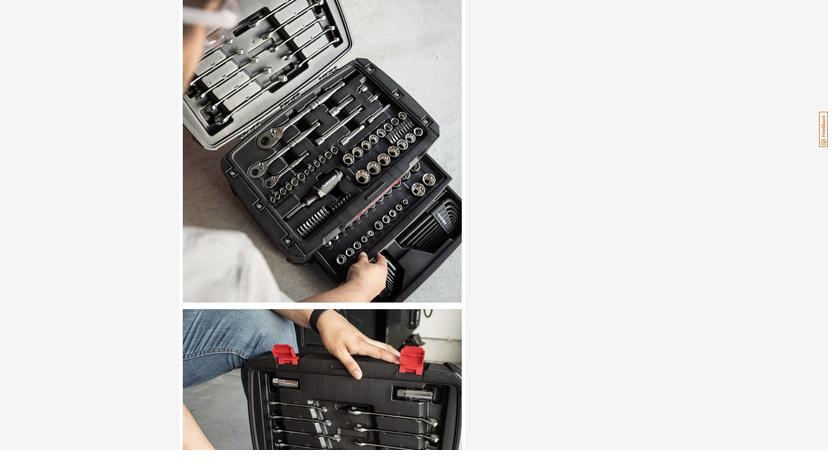 Task type: describe. For each thing, give the bounding box(es) containing it.
man placing tool into a husky toolbox set. image
[[183, 310, 462, 451]]

feedback link image
[[819, 112, 828, 147]]



Task type: vqa. For each thing, say whether or not it's contained in the screenshot.
Enter ZIP Code telephone field
no



Task type: locate. For each thing, give the bounding box(es) containing it.
man holding an open toolbox set. image
[[183, 0, 462, 303]]



